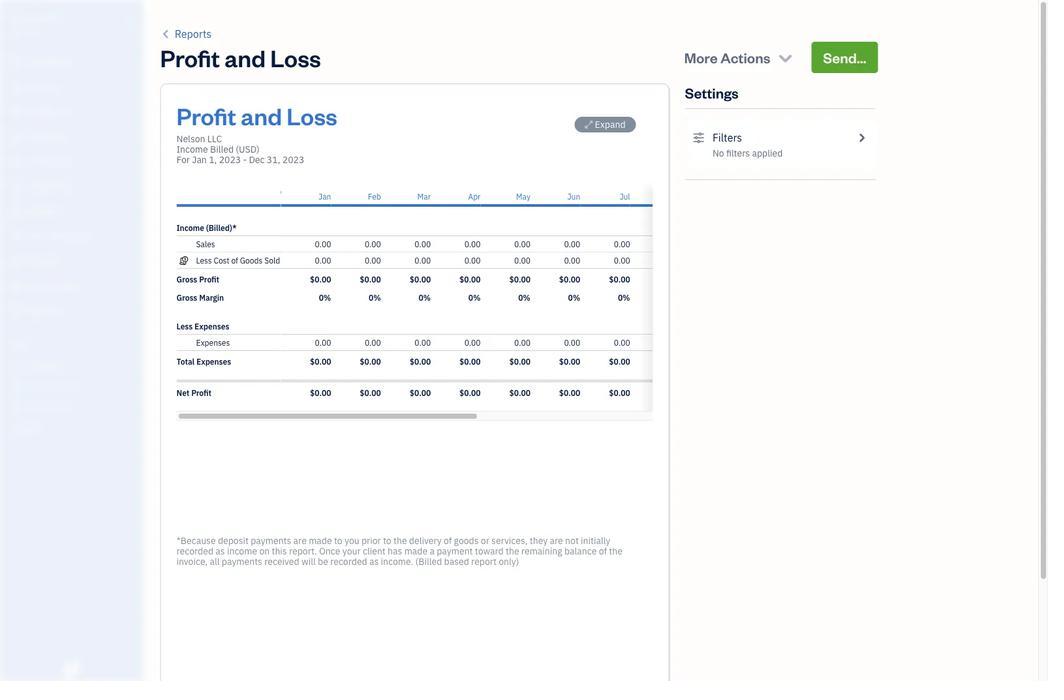 Task type: locate. For each thing, give the bounding box(es) containing it.
0 vertical spatial llc
[[46, 11, 63, 25]]

0 horizontal spatial made
[[309, 535, 332, 547]]

gross down gross profit
[[177, 292, 197, 303]]

estimate image
[[8, 106, 24, 119]]

cost
[[214, 255, 230, 266]]

you
[[345, 535, 359, 547]]

$0.00
[[310, 274, 331, 285], [360, 274, 381, 285], [409, 274, 431, 285], [459, 274, 480, 285], [509, 274, 530, 285], [559, 274, 580, 285], [609, 274, 630, 285], [659, 274, 680, 285], [310, 356, 331, 367], [360, 356, 381, 367], [409, 356, 431, 367], [459, 356, 480, 367], [509, 356, 530, 367], [559, 356, 580, 367], [609, 356, 630, 367], [659, 356, 680, 367], [310, 388, 331, 398], [360, 388, 381, 398], [409, 388, 431, 398], [459, 388, 480, 398], [509, 388, 530, 398], [559, 388, 580, 398], [609, 388, 630, 398], [659, 388, 680, 398]]

1,
[[209, 154, 217, 166]]

2 0% from the left
[[369, 292, 381, 303]]

owner
[[10, 26, 34, 37]]

gross margin
[[177, 292, 224, 303]]

1 vertical spatial and
[[241, 100, 282, 131]]

less up "category" image
[[177, 321, 193, 332]]

nelson
[[10, 11, 44, 25], [177, 133, 205, 145]]

expand button
[[575, 117, 636, 133]]

1 income from the top
[[177, 143, 208, 155]]

less expenses
[[177, 321, 229, 332]]

1 horizontal spatial less
[[196, 255, 212, 266]]

5 0% from the left
[[518, 292, 530, 303]]

not
[[565, 535, 579, 547]]

of
[[231, 255, 238, 266], [444, 535, 452, 547], [599, 545, 607, 557]]

1 horizontal spatial as
[[369, 556, 379, 568]]

0 horizontal spatial 2023
[[219, 154, 241, 166]]

to
[[334, 535, 342, 547], [383, 535, 391, 547]]

delivery
[[409, 535, 442, 547]]

and inside 'profit and loss nelson llc income billed (usd) for jan 1, 2023 - dec 31, 2023'
[[241, 100, 282, 131]]

1 horizontal spatial jan
[[318, 191, 331, 202]]

2 gross from the top
[[177, 292, 197, 303]]

1 vertical spatial gross
[[177, 292, 197, 303]]

jul
[[619, 191, 630, 202]]

0.00
[[315, 239, 331, 249], [364, 239, 381, 249], [414, 239, 431, 249], [464, 239, 480, 249], [514, 239, 530, 249], [564, 239, 580, 249], [614, 239, 630, 249], [664, 239, 680, 249], [315, 255, 331, 266], [364, 255, 381, 266], [414, 255, 431, 266], [464, 255, 480, 266], [514, 255, 530, 266], [564, 255, 580, 266], [614, 255, 630, 266], [664, 255, 680, 266], [315, 337, 331, 348], [364, 337, 381, 348], [414, 337, 431, 348], [464, 337, 480, 348], [514, 337, 530, 348], [564, 337, 580, 348], [614, 337, 630, 348], [664, 337, 680, 348]]

2 vertical spatial expenses
[[196, 356, 231, 367]]

settings image
[[10, 422, 140, 432]]

and for profit and loss nelson llc income billed (usd) for jan 1, 2023 - dec 31, 2023
[[241, 100, 282, 131]]

0 vertical spatial and
[[225, 42, 266, 73]]

expand image
[[585, 119, 593, 130]]

31,
[[267, 154, 280, 166]]

balance
[[565, 545, 597, 557]]

llc inside nelson llc owner
[[46, 11, 63, 25]]

0 horizontal spatial less
[[177, 321, 193, 332]]

team members image
[[10, 359, 140, 369]]

once
[[319, 545, 340, 557]]

0 horizontal spatial nelson
[[10, 11, 44, 25]]

filters
[[713, 131, 742, 145]]

and
[[225, 42, 266, 73], [241, 100, 282, 131]]

less for less cost of goods sold
[[196, 255, 212, 266]]

sold
[[264, 255, 280, 266]]

loss for profit and loss
[[270, 42, 321, 73]]

1 vertical spatial jan
[[318, 191, 331, 202]]

1 horizontal spatial made
[[404, 545, 428, 557]]

to right prior
[[383, 535, 391, 547]]

expenses down 'margin'
[[195, 321, 229, 332]]

net profit
[[177, 388, 212, 398]]

remaining
[[521, 545, 562, 557]]

0 vertical spatial expenses
[[195, 321, 229, 332]]

0 vertical spatial income
[[177, 143, 208, 155]]

as
[[216, 545, 225, 557], [369, 556, 379, 568]]

bank connections image
[[10, 401, 140, 411]]

the right "balance"
[[609, 545, 623, 557]]

recorded left deposit
[[177, 545, 213, 557]]

payments down deposit
[[222, 556, 262, 568]]

made
[[309, 535, 332, 547], [404, 545, 428, 557]]

expense image
[[8, 181, 24, 194]]

0 horizontal spatial llc
[[46, 11, 63, 25]]

income left 1,
[[177, 143, 208, 155]]

expenses for less expenses
[[195, 321, 229, 332]]

actions
[[721, 48, 771, 67]]

of left goods
[[444, 535, 452, 547]]

reports button
[[160, 26, 212, 42]]

gross profit
[[177, 274, 219, 285]]

gross for gross margin
[[177, 292, 197, 303]]

2023 right 31,
[[283, 154, 304, 166]]

0%
[[319, 292, 331, 303], [369, 292, 381, 303], [418, 292, 431, 303], [468, 292, 480, 303], [518, 292, 530, 303], [568, 292, 580, 303], [618, 292, 630, 303], [668, 292, 680, 303]]

dashboard image
[[8, 57, 24, 70]]

1 2023 from the left
[[219, 154, 241, 166]]

services,
[[492, 535, 528, 547]]

initially
[[581, 535, 611, 547]]

apps image
[[10, 338, 140, 349]]

to left you at the bottom of page
[[334, 535, 342, 547]]

less down sales
[[196, 255, 212, 266]]

jan left 1,
[[192, 154, 207, 166]]

1 horizontal spatial 2023
[[283, 154, 304, 166]]

nelson up for
[[177, 133, 205, 145]]

are
[[293, 535, 307, 547], [550, 535, 563, 547]]

gross up gross margin at left
[[177, 274, 197, 285]]

of right "balance"
[[599, 545, 607, 557]]

or
[[481, 535, 489, 547]]

timer image
[[8, 230, 24, 243]]

0 horizontal spatial to
[[334, 535, 342, 547]]

income.
[[381, 556, 413, 568]]

0 vertical spatial jan
[[192, 154, 207, 166]]

income up sales
[[177, 223, 204, 233]]

1 vertical spatial loss
[[287, 100, 337, 131]]

1 horizontal spatial llc
[[207, 133, 222, 145]]

invoice image
[[8, 131, 24, 144]]

income
[[177, 143, 208, 155], [177, 223, 204, 233]]

are up the will
[[293, 535, 307, 547]]

the right toward in the left bottom of the page
[[506, 545, 519, 557]]

as left income
[[216, 545, 225, 557]]

the
[[394, 535, 407, 547], [506, 545, 519, 557], [609, 545, 623, 557]]

0 horizontal spatial are
[[293, 535, 307, 547]]

settings
[[685, 83, 739, 102]]

0 horizontal spatial jan
[[192, 154, 207, 166]]

profit
[[160, 42, 220, 73], [177, 100, 236, 131], [199, 274, 219, 285], [191, 388, 212, 398]]

will
[[302, 556, 316, 568]]

jan
[[192, 154, 207, 166], [318, 191, 331, 202]]

2023 left -
[[219, 154, 241, 166]]

expenses right total
[[196, 356, 231, 367]]

jan inside 'profit and loss nelson llc income billed (usd) for jan 1, 2023 - dec 31, 2023'
[[192, 154, 207, 166]]

as down prior
[[369, 556, 379, 568]]

are left "not"
[[550, 535, 563, 547]]

expenses
[[195, 321, 229, 332], [196, 337, 230, 348], [196, 356, 231, 367]]

made left a
[[404, 545, 428, 557]]

1 horizontal spatial the
[[506, 545, 519, 557]]

items and services image
[[10, 380, 140, 390]]

report.
[[289, 545, 317, 557]]

chevronright image
[[856, 130, 868, 146]]

1 horizontal spatial to
[[383, 535, 391, 547]]

2 horizontal spatial the
[[609, 545, 623, 557]]

the up 'income.' at the left
[[394, 535, 407, 547]]

0 vertical spatial payments
[[251, 535, 291, 547]]

your
[[343, 545, 361, 557]]

recorded
[[177, 545, 213, 557], [330, 556, 367, 568]]

nelson up owner
[[10, 11, 44, 25]]

apr
[[468, 191, 480, 202]]

profit up billed
[[177, 100, 236, 131]]

1 horizontal spatial nelson
[[177, 133, 205, 145]]

more
[[684, 48, 718, 67]]

freshbooks image
[[61, 661, 82, 676]]

*because deposit payments are made to you prior to the delivery of goods or services, they are not initially recorded as income on this report. once your client has made a payment toward the remaining balance of the invoice, all payments received will be recorded as income. (billed based report only)
[[177, 535, 623, 568]]

money image
[[8, 255, 24, 268]]

settings image
[[693, 130, 705, 146]]

loss inside 'profit and loss nelson llc income billed (usd) for jan 1, 2023 - dec 31, 2023'
[[287, 100, 337, 131]]

0 vertical spatial loss
[[270, 42, 321, 73]]

1 gross from the top
[[177, 274, 197, 285]]

0 horizontal spatial the
[[394, 535, 407, 547]]

jun
[[567, 191, 580, 202]]

report image
[[8, 305, 24, 318]]

0 vertical spatial less
[[196, 255, 212, 266]]

feb
[[368, 191, 381, 202]]

and up (usd)
[[241, 100, 282, 131]]

filters
[[727, 147, 750, 159]]

nelson inside 'profit and loss nelson llc income billed (usd) for jan 1, 2023 - dec 31, 2023'
[[177, 133, 205, 145]]

nelson llc owner
[[10, 11, 63, 37]]

of right cost
[[231, 255, 238, 266]]

2 2023 from the left
[[283, 154, 304, 166]]

expenses down less expenses
[[196, 337, 230, 348]]

profit and loss nelson llc income billed (usd) for jan 1, 2023 - dec 31, 2023
[[177, 100, 337, 166]]

jan left the feb
[[318, 191, 331, 202]]

based
[[444, 556, 469, 568]]

total expenses
[[177, 356, 231, 367]]

1 vertical spatial llc
[[207, 133, 222, 145]]

more actions button
[[673, 42, 806, 73]]

2023
[[219, 154, 241, 166], [283, 154, 304, 166]]

less
[[196, 255, 212, 266], [177, 321, 193, 332]]

1 horizontal spatial are
[[550, 535, 563, 547]]

received
[[264, 556, 299, 568]]

expand
[[595, 118, 626, 131]]

1 vertical spatial nelson
[[177, 133, 205, 145]]

billed
[[210, 143, 234, 155]]

and right reports 'button' at the top left of page
[[225, 42, 266, 73]]

1 0% from the left
[[319, 292, 331, 303]]

0 vertical spatial gross
[[177, 274, 197, 285]]

margin
[[199, 292, 224, 303]]

made up be
[[309, 535, 332, 547]]

for
[[177, 154, 190, 166]]

2 are from the left
[[550, 535, 563, 547]]

profit right net
[[191, 388, 212, 398]]

1 vertical spatial income
[[177, 223, 204, 233]]

1 vertical spatial payments
[[222, 556, 262, 568]]

0 vertical spatial nelson
[[10, 11, 44, 25]]

net
[[177, 388, 190, 398]]

payments up received
[[251, 535, 291, 547]]

payments
[[251, 535, 291, 547], [222, 556, 262, 568]]

send… button
[[812, 42, 878, 73]]

client
[[363, 545, 386, 557]]

nelson inside nelson llc owner
[[10, 11, 44, 25]]

llc
[[46, 11, 63, 25], [207, 133, 222, 145]]

1 vertical spatial less
[[177, 321, 193, 332]]

recorded down you at the bottom of page
[[330, 556, 367, 568]]

0 horizontal spatial as
[[216, 545, 225, 557]]



Task type: vqa. For each thing, say whether or not it's contained in the screenshot.


Task type: describe. For each thing, give the bounding box(es) containing it.
deposit
[[218, 535, 249, 547]]

reports
[[175, 27, 212, 41]]

may
[[516, 191, 530, 202]]

chevrondown image
[[777, 48, 795, 67]]

3 0% from the left
[[418, 292, 431, 303]]

aug
[[666, 191, 680, 202]]

chevronleft image
[[160, 26, 172, 42]]

goods
[[240, 255, 263, 266]]

payment
[[437, 545, 473, 557]]

category image
[[177, 337, 191, 348]]

-
[[243, 154, 247, 166]]

2 to from the left
[[383, 535, 391, 547]]

toward
[[475, 545, 504, 557]]

loss for profit and loss nelson llc income billed (usd) for jan 1, 2023 - dec 31, 2023
[[287, 100, 337, 131]]

profit inside 'profit and loss nelson llc income billed (usd) for jan 1, 2023 - dec 31, 2023'
[[177, 100, 236, 131]]

only)
[[499, 556, 519, 568]]

6 0% from the left
[[568, 292, 580, 303]]

income inside 'profit and loss nelson llc income billed (usd) for jan 1, 2023 - dec 31, 2023'
[[177, 143, 208, 155]]

1 to from the left
[[334, 535, 342, 547]]

*because
[[177, 535, 216, 547]]

7 0% from the left
[[618, 292, 630, 303]]

2 income from the top
[[177, 223, 204, 233]]

prior
[[362, 535, 381, 547]]

payment image
[[8, 156, 24, 169]]

sales
[[196, 239, 215, 249]]

be
[[318, 556, 328, 568]]

mar
[[417, 191, 431, 202]]

no filters applied
[[713, 147, 783, 159]]

2 horizontal spatial of
[[599, 545, 607, 557]]

no
[[713, 147, 724, 159]]

profit down reports
[[160, 42, 220, 73]]

income
[[227, 545, 257, 557]]

1 are from the left
[[293, 535, 307, 547]]

and for profit and loss
[[225, 42, 266, 73]]

1 vertical spatial expenses
[[196, 337, 230, 348]]

on
[[259, 545, 270, 557]]

invoice,
[[177, 556, 208, 568]]

0 horizontal spatial recorded
[[177, 545, 213, 557]]

main element
[[0, 0, 176, 681]]

1 horizontal spatial recorded
[[330, 556, 367, 568]]

8 0% from the left
[[668, 292, 680, 303]]

this
[[272, 545, 287, 557]]

income (billed)*
[[177, 223, 237, 233]]

project image
[[8, 206, 24, 219]]

1 horizontal spatial of
[[444, 535, 452, 547]]

send…
[[823, 48, 867, 67]]

(billed
[[416, 556, 442, 568]]

report
[[471, 556, 497, 568]]

profit and loss
[[160, 42, 321, 73]]

has
[[388, 545, 402, 557]]

gross for gross profit
[[177, 274, 197, 285]]

profit up 'margin'
[[199, 274, 219, 285]]

less cost of goods sold
[[196, 255, 280, 266]]

goods
[[454, 535, 479, 547]]

expenses for total expenses
[[196, 356, 231, 367]]

more actions
[[684, 48, 771, 67]]

chart image
[[8, 280, 24, 293]]

4 0% from the left
[[468, 292, 480, 303]]

less for less expenses
[[177, 321, 193, 332]]

a
[[430, 545, 435, 557]]

0 horizontal spatial of
[[231, 255, 238, 266]]

dec
[[249, 154, 265, 166]]

they
[[530, 535, 548, 547]]

(usd)
[[236, 143, 260, 155]]

all
[[210, 556, 220, 568]]

llc inside 'profit and loss nelson llc income billed (usd) for jan 1, 2023 - dec 31, 2023'
[[207, 133, 222, 145]]

applied
[[752, 147, 783, 159]]

(billed)*
[[206, 223, 237, 233]]

client image
[[8, 82, 24, 95]]

total
[[177, 356, 195, 367]]



